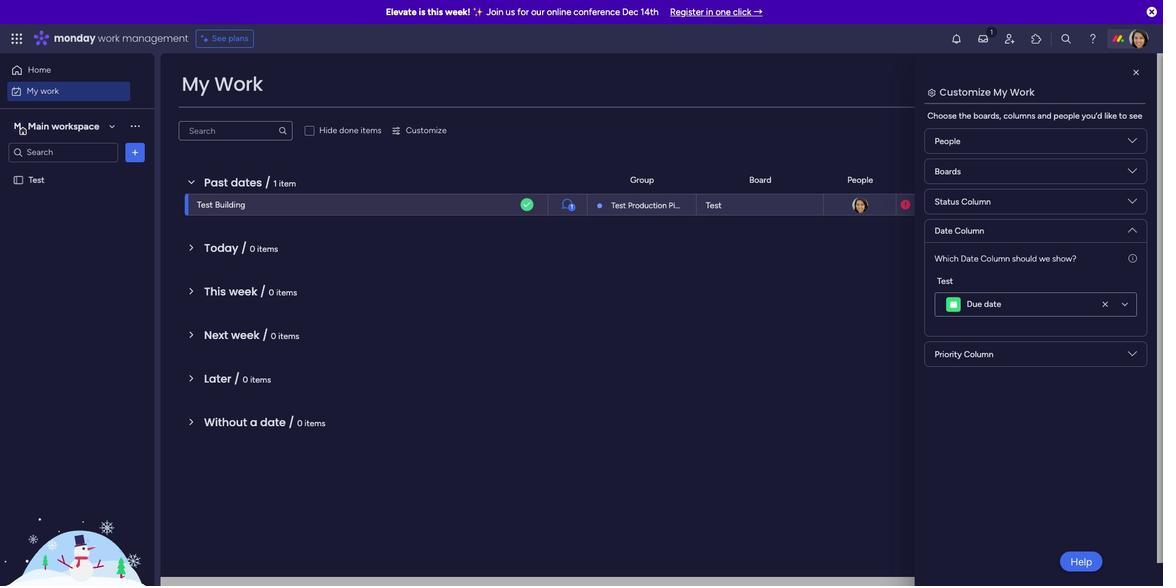 Task type: vqa. For each thing, say whether or not it's contained in the screenshot.
Test inside the "list box"
yes



Task type: describe. For each thing, give the bounding box(es) containing it.
dates
[[231, 175, 262, 190]]

none search field inside main content
[[179, 121, 293, 141]]

later / 0 items
[[204, 371, 271, 387]]

join
[[486, 7, 504, 18]]

week for next
[[231, 328, 260, 343]]

people
[[1054, 111, 1080, 121]]

0 inside next week / 0 items
[[271, 331, 276, 342]]

which date column should we show?
[[935, 254, 1077, 264]]

Search in workspace field
[[25, 145, 101, 159]]

home button
[[7, 61, 130, 80]]

customize button
[[386, 121, 452, 141]]

options image
[[129, 146, 141, 158]]

date inside the test 'group'
[[984, 299, 1001, 310]]

column for priority column
[[964, 349, 994, 360]]

/ right the today
[[241, 241, 247, 256]]

column for date column
[[955, 226, 984, 236]]

home
[[28, 65, 51, 75]]

we
[[1039, 254, 1050, 264]]

later
[[204, 371, 231, 387]]

building
[[215, 200, 245, 210]]

plans
[[228, 33, 248, 44]]

choose the boards, columns and people you'd like to see
[[928, 111, 1143, 121]]

my work button
[[7, 81, 130, 101]]

inbox image
[[977, 33, 989, 45]]

which
[[935, 254, 959, 264]]

date for date
[[930, 175, 948, 185]]

monday
[[54, 32, 95, 45]]

→
[[754, 7, 763, 18]]

this
[[204, 284, 226, 299]]

my work
[[27, 86, 59, 96]]

v2 info image
[[1129, 253, 1137, 265]]

dapulse dropdown down arrow image for date column
[[1128, 221, 1137, 235]]

1 vertical spatial james peterson image
[[851, 196, 869, 214]]

without a date / 0 items
[[204, 415, 326, 430]]

boards
[[935, 166, 961, 177]]

customize for customize my work
[[940, 85, 991, 99]]

items inside this week / 0 items
[[276, 288, 297, 298]]

date for date column
[[935, 226, 953, 236]]

today
[[204, 241, 238, 256]]

boards,
[[974, 111, 1001, 121]]

should
[[1012, 254, 1037, 264]]

select product image
[[11, 33, 23, 45]]

see plans button
[[196, 30, 254, 48]]

workspace
[[51, 120, 99, 132]]

0 inside today / 0 items
[[250, 244, 255, 254]]

search image
[[278, 126, 288, 136]]

dapulse dropdown down arrow image
[[1128, 167, 1137, 180]]

and
[[1038, 111, 1052, 121]]

dapulse dropdown down arrow image for priority column
[[1128, 350, 1137, 363]]

see
[[1129, 111, 1143, 121]]

is
[[419, 7, 425, 18]]

1 horizontal spatial james peterson image
[[1129, 29, 1149, 48]]

like
[[1105, 111, 1117, 121]]

you'd
[[1082, 111, 1102, 121]]

conference
[[574, 7, 620, 18]]

0 vertical spatial dec
[[622, 7, 639, 18]]

columns
[[1004, 111, 1036, 121]]

see
[[212, 33, 226, 44]]

see plans
[[212, 33, 248, 44]]

12
[[943, 200, 951, 209]]

hide done items
[[319, 125, 382, 136]]

/ left 'item'
[[265, 175, 271, 190]]

notifications image
[[951, 33, 963, 45]]

test link
[[704, 194, 816, 216]]

hide
[[319, 125, 337, 136]]

this week / 0 items
[[204, 284, 297, 299]]

lottie animation element
[[0, 464, 154, 586]]

help image
[[1087, 33, 1099, 45]]

elevate is this week! ✨ join us for our online conference dec 14th
[[386, 7, 659, 18]]

14th
[[641, 7, 659, 18]]

monday work management
[[54, 32, 188, 45]]

show?
[[1052, 254, 1077, 264]]

item
[[279, 179, 296, 189]]

test production pipeline
[[611, 201, 696, 210]]

group
[[630, 175, 654, 185]]

2 vertical spatial date
[[961, 254, 979, 264]]

without
[[204, 415, 247, 430]]

main
[[28, 120, 49, 132]]

choose
[[928, 111, 957, 121]]

customize my work
[[940, 85, 1035, 99]]

0 inside without a date / 0 items
[[297, 419, 303, 429]]

items inside without a date / 0 items
[[305, 419, 326, 429]]

priority column
[[935, 349, 994, 360]]

lottie animation image
[[0, 464, 154, 586]]

dapulse dropdown down arrow image for people
[[1128, 136, 1137, 150]]

test for test heading
[[937, 276, 953, 287]]

us
[[506, 7, 515, 18]]

next
[[204, 328, 228, 343]]

v2 overdue deadline image
[[901, 199, 911, 211]]



Task type: locate. For each thing, give the bounding box(es) containing it.
column down status column in the top right of the page
[[955, 226, 984, 236]]

1 horizontal spatial 1
[[571, 204, 573, 211]]

priority for priority
[[1095, 175, 1122, 185]]

column right 12
[[961, 197, 991, 207]]

workspace options image
[[129, 120, 141, 132]]

date up dec 12
[[930, 175, 948, 185]]

0 vertical spatial date
[[984, 299, 1001, 310]]

work inside main content
[[1010, 85, 1035, 99]]

1 inside "past dates / 1 item"
[[273, 179, 277, 189]]

main content containing past dates /
[[161, 53, 1157, 586]]

workspace image
[[12, 120, 24, 133]]

1 vertical spatial priority
[[935, 349, 962, 360]]

week!
[[445, 7, 470, 18]]

1 horizontal spatial dec
[[927, 200, 941, 209]]

to
[[1119, 111, 1127, 121]]

register in one click → link
[[670, 7, 763, 18]]

test inside list box
[[28, 175, 44, 185]]

my
[[182, 70, 210, 98], [993, 85, 1008, 99], [27, 86, 38, 96]]

✨
[[473, 7, 484, 18]]

elevate
[[386, 7, 417, 18]]

0 vertical spatial people
[[935, 136, 961, 146]]

0 right 'a'
[[297, 419, 303, 429]]

1 horizontal spatial status
[[1012, 175, 1036, 185]]

1 inside 1 button
[[571, 204, 573, 211]]

this
[[428, 7, 443, 18]]

0 vertical spatial james peterson image
[[1129, 29, 1149, 48]]

dec inside main content
[[927, 200, 941, 209]]

date right 'a'
[[260, 415, 286, 430]]

1 vertical spatial status
[[935, 197, 959, 207]]

1 image
[[986, 25, 997, 38]]

click
[[733, 7, 751, 18]]

test for test production pipeline
[[611, 201, 626, 210]]

james peterson image
[[1129, 29, 1149, 48], [851, 196, 869, 214]]

1 horizontal spatial priority
[[1095, 175, 1122, 185]]

1 vertical spatial date
[[260, 415, 286, 430]]

1
[[273, 179, 277, 189], [571, 204, 573, 211]]

column down due
[[964, 349, 994, 360]]

dapulse dropdown down arrow image for status column
[[1128, 197, 1137, 211]]

1 dapulse dropdown down arrow image from the top
[[1128, 136, 1137, 150]]

1 vertical spatial dec
[[927, 200, 941, 209]]

0 horizontal spatial date
[[260, 415, 286, 430]]

2 dapulse dropdown down arrow image from the top
[[1128, 197, 1137, 211]]

test
[[28, 175, 44, 185], [197, 200, 213, 210], [706, 201, 722, 211], [611, 201, 626, 210], [937, 276, 953, 287]]

1 horizontal spatial people
[[935, 136, 961, 146]]

dec 12
[[927, 200, 951, 209]]

0 vertical spatial week
[[229, 284, 257, 299]]

None search field
[[179, 121, 293, 141]]

help button
[[1060, 552, 1103, 572]]

1 horizontal spatial work
[[98, 32, 120, 45]]

work right monday
[[98, 32, 120, 45]]

week right this
[[229, 284, 257, 299]]

0 horizontal spatial customize
[[406, 125, 447, 136]]

0 vertical spatial customize
[[940, 85, 991, 99]]

the
[[959, 111, 971, 121]]

customize for customize
[[406, 125, 447, 136]]

my inside my work button
[[27, 86, 38, 96]]

work up columns
[[1010, 85, 1035, 99]]

test right public board "image"
[[28, 175, 44, 185]]

my work
[[182, 70, 263, 98]]

4 dapulse dropdown down arrow image from the top
[[1128, 350, 1137, 363]]

1 vertical spatial 1
[[571, 204, 573, 211]]

1 horizontal spatial work
[[1010, 85, 1035, 99]]

0 vertical spatial priority
[[1095, 175, 1122, 185]]

/ up next week / 0 items
[[260, 284, 266, 299]]

1 vertical spatial customize
[[406, 125, 447, 136]]

board
[[749, 175, 771, 185]]

0 horizontal spatial status
[[935, 197, 959, 207]]

main content
[[161, 53, 1157, 586]]

my down home
[[27, 86, 38, 96]]

0 horizontal spatial work
[[214, 70, 263, 98]]

in
[[706, 7, 713, 18]]

my up boards,
[[993, 85, 1008, 99]]

test down which
[[937, 276, 953, 287]]

date right which
[[961, 254, 979, 264]]

status column
[[935, 197, 991, 207]]

work inside button
[[40, 86, 59, 96]]

week for this
[[229, 284, 257, 299]]

work
[[98, 32, 120, 45], [40, 86, 59, 96]]

0 vertical spatial 1
[[273, 179, 277, 189]]

next week / 0 items
[[204, 328, 299, 343]]

column left should at right top
[[981, 254, 1010, 264]]

1 vertical spatial people
[[847, 175, 873, 185]]

today / 0 items
[[204, 241, 278, 256]]

test inside 'group'
[[937, 276, 953, 287]]

1 vertical spatial date
[[935, 226, 953, 236]]

0 inside this week / 0 items
[[269, 288, 274, 298]]

james peterson image left v2 overdue deadline 'image'
[[851, 196, 869, 214]]

week
[[229, 284, 257, 299], [231, 328, 260, 343]]

option
[[0, 169, 154, 171]]

week right the next
[[231, 328, 260, 343]]

management
[[122, 32, 188, 45]]

one
[[716, 7, 731, 18]]

my down see plans button
[[182, 70, 210, 98]]

2 horizontal spatial my
[[993, 85, 1008, 99]]

dec
[[622, 7, 639, 18], [927, 200, 941, 209]]

/ right later
[[234, 371, 240, 387]]

workspace selection element
[[12, 119, 101, 135]]

apps image
[[1031, 33, 1043, 45]]

due
[[967, 299, 982, 310]]

work down home
[[40, 86, 59, 96]]

0 down this week / 0 items on the left of page
[[271, 331, 276, 342]]

1 horizontal spatial date
[[984, 299, 1001, 310]]

0 horizontal spatial 1
[[273, 179, 277, 189]]

main workspace
[[28, 120, 99, 132]]

public board image
[[13, 174, 24, 186]]

invite members image
[[1004, 33, 1016, 45]]

0 horizontal spatial priority
[[935, 349, 962, 360]]

Filter dashboard by text search field
[[179, 121, 293, 141]]

a
[[250, 415, 257, 430]]

register
[[670, 7, 704, 18]]

0 vertical spatial status
[[1012, 175, 1036, 185]]

my for my work
[[27, 86, 38, 96]]

dec left 12
[[927, 200, 941, 209]]

0 right later
[[243, 375, 248, 385]]

production
[[628, 201, 667, 210]]

work down plans
[[214, 70, 263, 98]]

date
[[930, 175, 948, 185], [935, 226, 953, 236], [961, 254, 979, 264]]

0
[[250, 244, 255, 254], [269, 288, 274, 298], [271, 331, 276, 342], [243, 375, 248, 385], [297, 419, 303, 429]]

done
[[339, 125, 359, 136]]

0 horizontal spatial dec
[[622, 7, 639, 18]]

work for monday
[[98, 32, 120, 45]]

date down 12
[[935, 226, 953, 236]]

work for my
[[40, 86, 59, 96]]

0 right the today
[[250, 244, 255, 254]]

work
[[214, 70, 263, 98], [1010, 85, 1035, 99]]

date column
[[935, 226, 984, 236]]

0 horizontal spatial people
[[847, 175, 873, 185]]

test right 'pipeline'
[[706, 201, 722, 211]]

0 horizontal spatial work
[[40, 86, 59, 96]]

our
[[531, 7, 545, 18]]

test left production
[[611, 201, 626, 210]]

priority
[[1095, 175, 1122, 185], [935, 349, 962, 360]]

1 button
[[548, 194, 587, 216]]

dec left '14th'
[[622, 7, 639, 18]]

column for status column
[[961, 197, 991, 207]]

/ right 'a'
[[289, 415, 294, 430]]

pipeline
[[669, 201, 696, 210]]

past
[[204, 175, 228, 190]]

0 vertical spatial date
[[930, 175, 948, 185]]

dapulse dropdown down arrow image
[[1128, 136, 1137, 150], [1128, 197, 1137, 211], [1128, 221, 1137, 235], [1128, 350, 1137, 363]]

items inside later / 0 items
[[250, 375, 271, 385]]

online
[[547, 7, 571, 18]]

0 inside later / 0 items
[[243, 375, 248, 385]]

m
[[14, 121, 21, 131]]

test group
[[935, 275, 1137, 317]]

date right due
[[984, 299, 1001, 310]]

/ down this week / 0 items on the left of page
[[262, 328, 268, 343]]

test for test building
[[197, 200, 213, 210]]

0 horizontal spatial james peterson image
[[851, 196, 869, 214]]

items inside next week / 0 items
[[278, 331, 299, 342]]

test heading
[[937, 275, 953, 288]]

1 vertical spatial week
[[231, 328, 260, 343]]

search everything image
[[1060, 33, 1072, 45]]

register in one click →
[[670, 7, 763, 18]]

people
[[935, 136, 961, 146], [847, 175, 873, 185]]

items
[[361, 125, 382, 136], [257, 244, 278, 254], [276, 288, 297, 298], [278, 331, 299, 342], [250, 375, 271, 385], [305, 419, 326, 429]]

0 horizontal spatial my
[[27, 86, 38, 96]]

test building
[[197, 200, 245, 210]]

my for my work
[[182, 70, 210, 98]]

test down the past
[[197, 200, 213, 210]]

customize
[[940, 85, 991, 99], [406, 125, 447, 136]]

status
[[1012, 175, 1036, 185], [935, 197, 959, 207]]

customize inside button
[[406, 125, 447, 136]]

past dates / 1 item
[[204, 175, 296, 190]]

0 up next week / 0 items
[[269, 288, 274, 298]]

0 vertical spatial work
[[98, 32, 120, 45]]

priority for priority column
[[935, 349, 962, 360]]

test list box
[[0, 167, 154, 354]]

james peterson image right help 'image'
[[1129, 29, 1149, 48]]

items inside today / 0 items
[[257, 244, 278, 254]]

1 horizontal spatial my
[[182, 70, 210, 98]]

status for status
[[1012, 175, 1036, 185]]

1 horizontal spatial customize
[[940, 85, 991, 99]]

for
[[517, 7, 529, 18]]

status for status column
[[935, 197, 959, 207]]

help
[[1071, 556, 1092, 568]]

due date
[[967, 299, 1001, 310]]

3 dapulse dropdown down arrow image from the top
[[1128, 221, 1137, 235]]

1 vertical spatial work
[[40, 86, 59, 96]]



